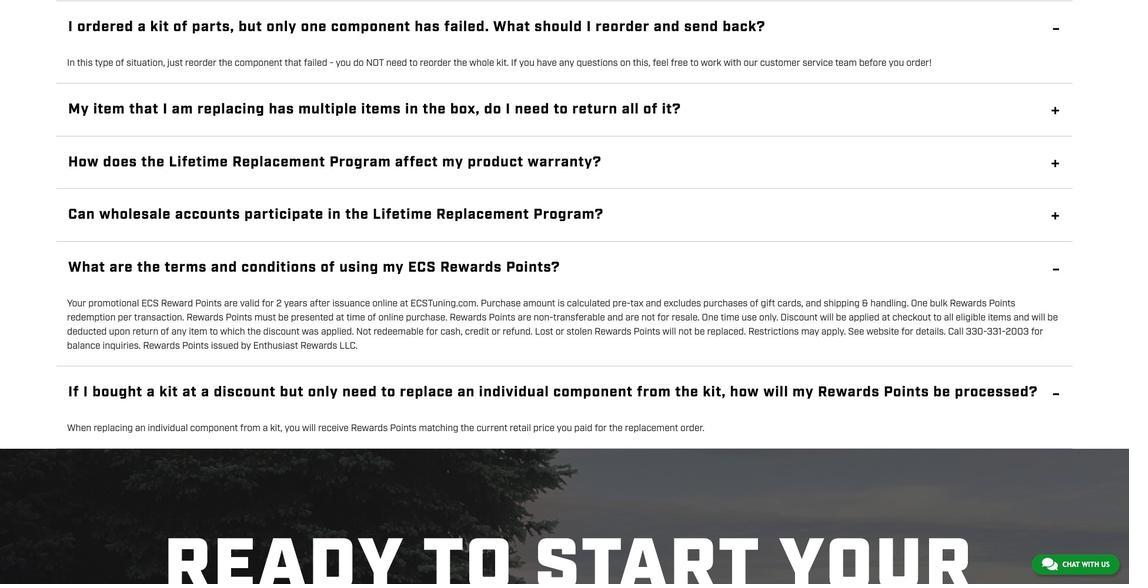 Task type: describe. For each thing, give the bounding box(es) containing it.
you left have
[[519, 57, 535, 69]]

multiple
[[299, 100, 357, 119]]

1 vertical spatial do
[[484, 100, 502, 119]]

our
[[744, 57, 758, 69]]

customer
[[760, 57, 800, 69]]

failed
[[304, 57, 327, 69]]

331-
[[987, 326, 1006, 338]]

1 horizontal spatial not
[[679, 326, 692, 338]]

in
[[67, 57, 75, 69]]

2 or from the left
[[556, 326, 564, 338]]

when replacing an individual component from a kit, you will receive rewards points matching the current retail price you paid for the replacement order.
[[67, 422, 705, 435]]

to down bulk
[[934, 312, 942, 324]]

order!
[[907, 57, 932, 69]]

website
[[867, 326, 899, 338]]

of down transaction.
[[161, 326, 169, 338]]

your
[[67, 298, 86, 310]]

the left terms
[[137, 258, 161, 277]]

i left am in the left top of the page
[[163, 100, 168, 119]]

1 vertical spatial in
[[328, 206, 341, 224]]

0 horizontal spatial all
[[622, 100, 639, 119]]

and left send
[[654, 18, 680, 36]]

1 vertical spatial that
[[129, 100, 159, 119]]

redeemable
[[374, 326, 424, 338]]

0 vertical spatial ecs
[[408, 258, 436, 277]]

order.
[[681, 422, 705, 435]]

0 horizontal spatial kit,
[[270, 422, 283, 435]]

the left 'whole'
[[454, 57, 467, 69]]

transferable
[[553, 312, 605, 324]]

cash,
[[440, 326, 463, 338]]

1 vertical spatial discount
[[214, 383, 276, 402]]

points?
[[506, 258, 560, 277]]

by
[[241, 340, 251, 352]]

and up 2003
[[1014, 312, 1030, 324]]

1 horizontal spatial in
[[405, 100, 419, 119]]

0 horizontal spatial replacement
[[232, 153, 326, 172]]

discount
[[781, 312, 818, 324]]

of up not
[[368, 312, 376, 324]]

back?
[[723, 18, 766, 36]]

not
[[356, 326, 371, 338]]

the up the order.
[[675, 383, 699, 402]]

0 vertical spatial kit
[[150, 18, 169, 36]]

to up when replacing an individual component from a kit, you will receive rewards points matching the current retail price you paid for the replacement order.
[[381, 383, 396, 402]]

restrictions
[[748, 326, 799, 338]]

pre-
[[613, 298, 631, 310]]

per
[[118, 312, 132, 324]]

just
[[167, 57, 183, 69]]

eligible
[[956, 312, 986, 324]]

1 horizontal spatial what
[[493, 18, 531, 36]]

1 horizontal spatial individual
[[479, 383, 549, 402]]

us
[[1102, 561, 1110, 569]]

1 horizontal spatial my
[[442, 153, 464, 172]]

this,
[[633, 57, 651, 69]]

can
[[68, 206, 95, 224]]

issued
[[211, 340, 239, 352]]

any inside your promotional ecs reward points are valid for 2 years after issuance online at ecstuning.com. purchase amount is calculated pre-tax and excludes purchases of gift cards, and shipping & handling.  one bulk rewards points redemption per transaction. rewards points must be presented at time of online purchase. rewards points are non-transferable and are not for resale. one time use only. discount will be applied at checkout to all eligible items and will be deducted upon return of any item to which the discount was applied. not redeemable for cash, credit or refund.  lost or stolen rewards points will not be replaced. restrictions may apply. see website for details.  call 330-331-2003 for balance inquiries. rewards points issued by enthusiast rewards llc.
[[172, 326, 187, 338]]

how
[[730, 383, 759, 402]]

processed?
[[955, 383, 1038, 402]]

handling.
[[871, 298, 909, 310]]

retail
[[510, 422, 531, 435]]

of left gift
[[750, 298, 759, 310]]

2003
[[1006, 326, 1029, 338]]

ecstuning.com.
[[411, 298, 479, 310]]

non-
[[534, 312, 553, 324]]

current
[[477, 422, 508, 435]]

you left paid
[[557, 422, 572, 435]]

of left "parts," at the top of the page
[[173, 18, 188, 36]]

years
[[284, 298, 308, 310]]

calculated
[[567, 298, 611, 310]]

have
[[537, 57, 557, 69]]

after
[[310, 298, 330, 310]]

1 horizontal spatial only
[[308, 383, 338, 402]]

this
[[77, 57, 93, 69]]

1 vertical spatial from
[[240, 422, 261, 435]]

wholesale
[[99, 206, 171, 224]]

0 vertical spatial with
[[724, 57, 742, 69]]

1 horizontal spatial but
[[280, 383, 304, 402]]

using
[[339, 258, 379, 277]]

how does the lifetime replacement program affect my product warranty?
[[68, 153, 602, 172]]

balance
[[67, 340, 100, 352]]

for left resale.
[[657, 312, 670, 324]]

you right -
[[336, 57, 351, 69]]

i ordered a kit of parts, but only one component has failed.  what should i reorder and send back?
[[68, 18, 766, 36]]

return inside your promotional ecs reward points are valid for 2 years after issuance online at ecstuning.com. purchase amount is calculated pre-tax and excludes purchases of gift cards, and shipping & handling.  one bulk rewards points redemption per transaction. rewards points must be presented at time of online purchase. rewards points are non-transferable and are not for resale. one time use only. discount will be applied at checkout to all eligible items and will be deducted upon return of any item to which the discount was applied. not redeemable for cash, credit or refund.  lost or stolen rewards points will not be replaced. restrictions may apply. see website for details.  call 330-331-2003 for balance inquiries. rewards points issued by enthusiast rewards llc.
[[132, 326, 158, 338]]

1 horizontal spatial kit,
[[703, 383, 726, 402]]

of left using at top
[[321, 258, 335, 277]]

2 vertical spatial my
[[793, 383, 814, 402]]

purchase.
[[406, 312, 448, 324]]

valid
[[240, 298, 260, 310]]

0 vertical spatial if
[[511, 57, 517, 69]]

affect
[[395, 153, 438, 172]]

1 horizontal spatial replacement
[[436, 206, 530, 224]]

1 vertical spatial has
[[269, 100, 294, 119]]

chat with us
[[1063, 561, 1110, 569]]

team
[[835, 57, 857, 69]]

my item that i am replacing has multiple items in the box, do i need to return all of it?
[[68, 100, 681, 119]]

replace
[[400, 383, 454, 402]]

1 horizontal spatial that
[[285, 57, 302, 69]]

the right paid
[[609, 422, 623, 435]]

accounts
[[175, 206, 240, 224]]

must
[[255, 312, 276, 324]]

tax
[[631, 298, 644, 310]]

if i bought a kit at a discount but only need to replace an individual component from the kit, how will my rewards points be processed?
[[68, 383, 1038, 402]]

0 vertical spatial online
[[372, 298, 398, 310]]

0 horizontal spatial item
[[93, 100, 125, 119]]

0 horizontal spatial only
[[267, 18, 297, 36]]

feel
[[653, 57, 669, 69]]

excludes
[[664, 298, 701, 310]]

was
[[302, 326, 319, 338]]

2 horizontal spatial need
[[515, 100, 550, 119]]

upon
[[109, 326, 130, 338]]

to down i ordered a kit of parts, but only one component has failed.  what should i reorder and send back?
[[409, 57, 418, 69]]

for right paid
[[595, 422, 607, 435]]

330-
[[966, 326, 987, 338]]

0 horizontal spatial reorder
[[185, 57, 217, 69]]

to down have
[[554, 100, 568, 119]]

2
[[276, 298, 282, 310]]

1 vertical spatial online
[[378, 312, 404, 324]]

the inside your promotional ecs reward points are valid for 2 years after issuance online at ecstuning.com. purchase amount is calculated pre-tax and excludes purchases of gift cards, and shipping & handling.  one bulk rewards points redemption per transaction. rewards points must be presented at time of online purchase. rewards points are non-transferable and are not for resale. one time use only. discount will be applied at checkout to all eligible items and will be deducted upon return of any item to which the discount was applied. not redeemable for cash, credit or refund.  lost or stolen rewards points will not be replaced. restrictions may apply. see website for details.  call 330-331-2003 for balance inquiries. rewards points issued by enthusiast rewards llc.
[[247, 326, 261, 338]]

bulk
[[930, 298, 948, 310]]

type
[[95, 57, 113, 69]]

credit
[[465, 326, 489, 338]]

transaction.
[[134, 312, 184, 324]]

for right 2003
[[1031, 326, 1044, 338]]

can wholesale accounts participate in the lifetime replacement program?
[[68, 206, 604, 224]]

you left receive
[[285, 422, 300, 435]]

amount
[[523, 298, 555, 310]]

gift
[[761, 298, 775, 310]]

redemption
[[67, 312, 116, 324]]

of right type
[[116, 57, 124, 69]]

2 horizontal spatial reorder
[[596, 18, 650, 36]]



Task type: locate. For each thing, give the bounding box(es) containing it.
to up issued
[[210, 326, 218, 338]]

it?
[[662, 100, 681, 119]]

chat with us link
[[1032, 555, 1120, 575]]

if right kit.
[[511, 57, 517, 69]]

how
[[68, 153, 99, 172]]

item
[[93, 100, 125, 119], [189, 326, 207, 338]]

for down checkout
[[902, 326, 914, 338]]

0 vertical spatial replacing
[[198, 100, 265, 119]]

reward
[[161, 298, 193, 310]]

in right participate
[[328, 206, 341, 224]]

0 horizontal spatial one
[[702, 312, 719, 324]]

replacing right when
[[94, 422, 133, 435]]

0 horizontal spatial an
[[135, 422, 146, 435]]

only up receive
[[308, 383, 338, 402]]

i left bought
[[83, 383, 88, 402]]

purchases
[[704, 298, 748, 310]]

return
[[572, 100, 618, 119], [132, 326, 158, 338]]

2 horizontal spatial my
[[793, 383, 814, 402]]

price
[[533, 422, 555, 435]]

1 vertical spatial individual
[[148, 422, 188, 435]]

for left 2
[[262, 298, 274, 310]]

kit
[[150, 18, 169, 36], [159, 383, 178, 402]]

0 horizontal spatial but
[[239, 18, 263, 36]]

for down 'purchase.'
[[426, 326, 438, 338]]

1 horizontal spatial all
[[944, 312, 954, 324]]

do right box,
[[484, 100, 502, 119]]

0 vertical spatial an
[[458, 383, 475, 402]]

i right box,
[[506, 100, 511, 119]]

reorder down i ordered a kit of parts, but only one component has failed.  what should i reorder and send back?
[[420, 57, 451, 69]]

before
[[859, 57, 887, 69]]

paid
[[574, 422, 593, 435]]

presented
[[291, 312, 334, 324]]

in
[[405, 100, 419, 119], [328, 206, 341, 224]]

1 vertical spatial item
[[189, 326, 207, 338]]

with left us
[[1082, 561, 1099, 569]]

return down transaction.
[[132, 326, 158, 338]]

ecs inside your promotional ecs reward points are valid for 2 years after issuance online at ecstuning.com. purchase amount is calculated pre-tax and excludes purchases of gift cards, and shipping & handling.  one bulk rewards points redemption per transaction. rewards points must be presented at time of online purchase. rewards points are non-transferable and are not for resale. one time use only. discount will be applied at checkout to all eligible items and will be deducted upon return of any item to which the discount was applied. not redeemable for cash, credit or refund.  lost or stolen rewards points will not be replaced. restrictions may apply. see website for details.  call 330-331-2003 for balance inquiries. rewards points issued by enthusiast rewards llc.
[[141, 298, 159, 310]]

free
[[671, 57, 688, 69]]

see
[[848, 326, 864, 338]]

and right tax
[[646, 298, 662, 310]]

situation,
[[127, 57, 165, 69]]

kit.
[[497, 57, 509, 69]]

0 vertical spatial has
[[415, 18, 440, 36]]

0 vertical spatial item
[[93, 100, 125, 119]]

need down have
[[515, 100, 550, 119]]

one
[[301, 18, 327, 36]]

replaced.
[[707, 326, 746, 338]]

0 horizontal spatial or
[[492, 326, 500, 338]]

lifetime
[[169, 153, 228, 172], [373, 206, 432, 224]]

all up call
[[944, 312, 954, 324]]

kit up situation,
[[150, 18, 169, 36]]

if
[[511, 57, 517, 69], [68, 383, 79, 402]]

item inside your promotional ecs reward points are valid for 2 years after issuance online at ecstuning.com. purchase amount is calculated pre-tax and excludes purchases of gift cards, and shipping & handling.  one bulk rewards points redemption per transaction. rewards points must be presented at time of online purchase. rewards points are non-transferable and are not for resale. one time use only. discount will be applied at checkout to all eligible items and will be deducted upon return of any item to which the discount was applied. not redeemable for cash, credit or refund.  lost or stolen rewards points will not be replaced. restrictions may apply. see website for details.  call 330-331-2003 for balance inquiries. rewards points issued by enthusiast rewards llc.
[[189, 326, 207, 338]]

1 horizontal spatial reorder
[[420, 57, 451, 69]]

bought
[[92, 383, 143, 402]]

0 horizontal spatial if
[[68, 383, 79, 402]]

0 horizontal spatial do
[[353, 57, 364, 69]]

on
[[620, 57, 631, 69]]

0 horizontal spatial what
[[68, 258, 105, 277]]

may
[[801, 326, 819, 338]]

call
[[948, 326, 964, 338]]

0 horizontal spatial time
[[347, 312, 365, 324]]

0 horizontal spatial lifetime
[[169, 153, 228, 172]]

are up refund.
[[518, 312, 532, 324]]

0 vertical spatial that
[[285, 57, 302, 69]]

the left box,
[[423, 100, 446, 119]]

the up by
[[247, 326, 261, 338]]

chat
[[1063, 561, 1080, 569]]

stolen
[[567, 326, 592, 338]]

replacement
[[625, 422, 678, 435]]

discount inside your promotional ecs reward points are valid for 2 years after issuance online at ecstuning.com. purchase amount is calculated pre-tax and excludes purchases of gift cards, and shipping & handling.  one bulk rewards points redemption per transaction. rewards points must be presented at time of online purchase. rewards points are non-transferable and are not for resale. one time use only. discount will be applied at checkout to all eligible items and will be deducted upon return of any item to which the discount was applied. not redeemable for cash, credit or refund.  lost or stolen rewards points will not be replaced. restrictions may apply. see website for details.  call 330-331-2003 for balance inquiries. rewards points issued by enthusiast rewards llc.
[[263, 326, 300, 338]]

issuance
[[332, 298, 370, 310]]

use
[[742, 312, 757, 324]]

replacement down 'product'
[[436, 206, 530, 224]]

1 vertical spatial an
[[135, 422, 146, 435]]

kit, left how
[[703, 383, 726, 402]]

1 horizontal spatial return
[[572, 100, 618, 119]]

lifetime up accounts
[[169, 153, 228, 172]]

one up checkout
[[911, 298, 928, 310]]

individual
[[479, 383, 549, 402], [148, 422, 188, 435]]

lost
[[535, 326, 553, 338]]

ecs up transaction.
[[141, 298, 159, 310]]

you left order!
[[889, 57, 904, 69]]

my
[[442, 153, 464, 172], [383, 258, 404, 277], [793, 383, 814, 402]]

1 horizontal spatial any
[[559, 57, 574, 69]]

comments image
[[1042, 557, 1058, 571]]

purchase
[[481, 298, 521, 310]]

1 vertical spatial lifetime
[[373, 206, 432, 224]]

and down pre-
[[607, 312, 623, 324]]

what up kit.
[[493, 18, 531, 36]]

items
[[361, 100, 401, 119], [988, 312, 1011, 324]]

the down "parts," at the top of the page
[[219, 57, 232, 69]]

in up affect
[[405, 100, 419, 119]]

but right "parts," at the top of the page
[[239, 18, 263, 36]]

1 vertical spatial kit
[[159, 383, 178, 402]]

2 time from the left
[[721, 312, 740, 324]]

1 horizontal spatial items
[[988, 312, 1011, 324]]

1 or from the left
[[492, 326, 500, 338]]

what
[[493, 18, 531, 36], [68, 258, 105, 277]]

1 horizontal spatial replacing
[[198, 100, 265, 119]]

but
[[239, 18, 263, 36], [280, 383, 304, 402]]

0 horizontal spatial in
[[328, 206, 341, 224]]

one down purchases at the right bottom
[[702, 312, 719, 324]]

not
[[366, 57, 384, 69]]

0 vertical spatial all
[[622, 100, 639, 119]]

1 vertical spatial my
[[383, 258, 404, 277]]

1 horizontal spatial if
[[511, 57, 517, 69]]

checkout
[[893, 312, 931, 324]]

0 vertical spatial my
[[442, 153, 464, 172]]

do left not
[[353, 57, 364, 69]]

conditions
[[241, 258, 317, 277]]

0 vertical spatial discount
[[263, 326, 300, 338]]

are up promotional
[[110, 258, 133, 277]]

1 vertical spatial one
[[702, 312, 719, 324]]

the right does
[[141, 153, 165, 172]]

any down transaction.
[[172, 326, 187, 338]]

0 vertical spatial any
[[559, 57, 574, 69]]

applied
[[849, 312, 880, 324]]

0 horizontal spatial with
[[724, 57, 742, 69]]

the up using at top
[[345, 206, 369, 224]]

0 vertical spatial in
[[405, 100, 419, 119]]

parts,
[[192, 18, 234, 36]]

lifetime down affect
[[373, 206, 432, 224]]

ordered
[[77, 18, 134, 36]]

not
[[642, 312, 655, 324], [679, 326, 692, 338]]

applied.
[[321, 326, 354, 338]]

product
[[468, 153, 524, 172]]

0 vertical spatial return
[[572, 100, 618, 119]]

1 horizontal spatial item
[[189, 326, 207, 338]]

need right not
[[386, 57, 407, 69]]

service
[[803, 57, 833, 69]]

replacement up participate
[[232, 153, 326, 172]]

or right credit
[[492, 326, 500, 338]]

0 vertical spatial replacement
[[232, 153, 326, 172]]

and right terms
[[211, 258, 237, 277]]

0 vertical spatial not
[[642, 312, 655, 324]]

return down questions
[[572, 100, 618, 119]]

0 horizontal spatial that
[[129, 100, 159, 119]]

send
[[684, 18, 719, 36]]

1 vertical spatial all
[[944, 312, 954, 324]]

0 vertical spatial need
[[386, 57, 407, 69]]

kit, left receive
[[270, 422, 283, 435]]

terms
[[165, 258, 207, 277]]

0 vertical spatial one
[[911, 298, 928, 310]]

which
[[220, 326, 245, 338]]

discount up enthusiast
[[263, 326, 300, 338]]

are left valid
[[224, 298, 238, 310]]

0 horizontal spatial need
[[342, 383, 377, 402]]

program
[[330, 153, 391, 172]]

if up when
[[68, 383, 79, 402]]

kit right bought
[[159, 383, 178, 402]]

my right using at top
[[383, 258, 404, 277]]

1 vertical spatial but
[[280, 383, 304, 402]]

1 horizontal spatial one
[[911, 298, 928, 310]]

0 vertical spatial do
[[353, 57, 364, 69]]

apply.
[[822, 326, 846, 338]]

1 vertical spatial ecs
[[141, 298, 159, 310]]

0 vertical spatial from
[[637, 383, 671, 402]]

1 horizontal spatial lifetime
[[373, 206, 432, 224]]

what up your
[[68, 258, 105, 277]]

0 horizontal spatial has
[[269, 100, 294, 119]]

item right the my
[[93, 100, 125, 119]]

0 horizontal spatial items
[[361, 100, 401, 119]]

questions
[[577, 57, 618, 69]]

need up when replacing an individual component from a kit, you will receive rewards points matching the current retail price you paid for the replacement order.
[[342, 383, 377, 402]]

an down bought
[[135, 422, 146, 435]]

1 horizontal spatial an
[[458, 383, 475, 402]]

0 horizontal spatial not
[[642, 312, 655, 324]]

that left failed
[[285, 57, 302, 69]]

replacing right am in the left top of the page
[[198, 100, 265, 119]]

kit,
[[703, 383, 726, 402], [270, 422, 283, 435]]

2 vertical spatial need
[[342, 383, 377, 402]]

1 vertical spatial if
[[68, 383, 79, 402]]

&
[[862, 298, 868, 310]]

claim image
[[0, 449, 1129, 584]]

time
[[347, 312, 365, 324], [721, 312, 740, 324]]

of left it?
[[643, 100, 658, 119]]

0 horizontal spatial return
[[132, 326, 158, 338]]

participate
[[245, 206, 324, 224]]

i right should
[[587, 18, 592, 36]]

items inside your promotional ecs reward points are valid for 2 years after issuance online at ecstuning.com. purchase amount is calculated pre-tax and excludes purchases of gift cards, and shipping & handling.  one bulk rewards points redemption per transaction. rewards points must be presented at time of online purchase. rewards points are non-transferable and are not for resale. one time use only. discount will be applied at checkout to all eligible items and will be deducted upon return of any item to which the discount was applied. not redeemable for cash, credit or refund.  lost or stolen rewards points will not be replaced. restrictions may apply. see website for details.  call 330-331-2003 for balance inquiries. rewards points issued by enthusiast rewards llc.
[[988, 312, 1011, 324]]

whole
[[470, 57, 494, 69]]

1 vertical spatial with
[[1082, 561, 1099, 569]]

items up 331-
[[988, 312, 1011, 324]]

i
[[68, 18, 73, 36], [587, 18, 592, 36], [163, 100, 168, 119], [506, 100, 511, 119], [83, 383, 88, 402]]

0 horizontal spatial individual
[[148, 422, 188, 435]]

not down tax
[[642, 312, 655, 324]]

item left which
[[189, 326, 207, 338]]

only left one
[[267, 18, 297, 36]]

0 horizontal spatial my
[[383, 258, 404, 277]]

1 horizontal spatial or
[[556, 326, 564, 338]]

any right have
[[559, 57, 574, 69]]

0 horizontal spatial replacing
[[94, 422, 133, 435]]

discount down by
[[214, 383, 276, 402]]

1 vertical spatial items
[[988, 312, 1011, 324]]

but down enthusiast
[[280, 383, 304, 402]]

1 vertical spatial only
[[308, 383, 338, 402]]

0 horizontal spatial any
[[172, 326, 187, 338]]

enthusiast
[[253, 340, 298, 352]]

or right lost
[[556, 326, 564, 338]]

work
[[701, 57, 722, 69]]

the left 'current'
[[461, 422, 474, 435]]

warranty?
[[528, 153, 602, 172]]

0 vertical spatial lifetime
[[169, 153, 228, 172]]

and up discount
[[806, 298, 822, 310]]

0 vertical spatial what
[[493, 18, 531, 36]]

with inside chat with us link
[[1082, 561, 1099, 569]]

promotional
[[88, 298, 139, 310]]

ecs up ecstuning.com.
[[408, 258, 436, 277]]

0 horizontal spatial ecs
[[141, 298, 159, 310]]

are down tax
[[626, 312, 639, 324]]

not down resale.
[[679, 326, 692, 338]]

failed.
[[444, 18, 489, 36]]

to right free
[[690, 57, 699, 69]]

am
[[172, 100, 193, 119]]

in this type of situation, just reorder the component that failed - you do not need to reorder the whole kit.  if you have any questions on this, feel free to work with our customer service team before you order!
[[67, 57, 932, 69]]

time down issuance
[[347, 312, 365, 324]]

1 horizontal spatial has
[[415, 18, 440, 36]]

should
[[535, 18, 583, 36]]

that left am in the left top of the page
[[129, 100, 159, 119]]

at
[[400, 298, 408, 310], [336, 312, 344, 324], [882, 312, 890, 324], [182, 383, 197, 402]]

reorder up "on"
[[596, 18, 650, 36]]

ecs
[[408, 258, 436, 277], [141, 298, 159, 310]]

0 vertical spatial but
[[239, 18, 263, 36]]

1 horizontal spatial ecs
[[408, 258, 436, 277]]

i left ordered
[[68, 18, 73, 36]]

0 horizontal spatial from
[[240, 422, 261, 435]]

my right affect
[[442, 153, 464, 172]]

time up the replaced.
[[721, 312, 740, 324]]

1 vertical spatial not
[[679, 326, 692, 338]]

1 vertical spatial any
[[172, 326, 187, 338]]

1 time from the left
[[347, 312, 365, 324]]

1 vertical spatial what
[[68, 258, 105, 277]]

be
[[278, 312, 289, 324], [836, 312, 847, 324], [1048, 312, 1058, 324], [695, 326, 705, 338], [934, 383, 951, 402]]

1 vertical spatial replacement
[[436, 206, 530, 224]]

all inside your promotional ecs reward points are valid for 2 years after issuance online at ecstuning.com. purchase amount is calculated pre-tax and excludes purchases of gift cards, and shipping & handling.  one bulk rewards points redemption per transaction. rewards points must be presented at time of online purchase. rewards points are non-transferable and are not for resale. one time use only. discount will be applied at checkout to all eligible items and will be deducted upon return of any item to which the discount was applied. not redeemable for cash, credit or refund.  lost or stolen rewards points will not be replaced. restrictions may apply. see website for details.  call 330-331-2003 for balance inquiries. rewards points issued by enthusiast rewards llc.
[[944, 312, 954, 324]]

with left our
[[724, 57, 742, 69]]

a
[[138, 18, 146, 36], [147, 383, 155, 402], [201, 383, 210, 402], [263, 422, 268, 435]]



Task type: vqa. For each thing, say whether or not it's contained in the screenshot.
ANTIFREEZE related to BMW M5 Coolant & Antifreeze
no



